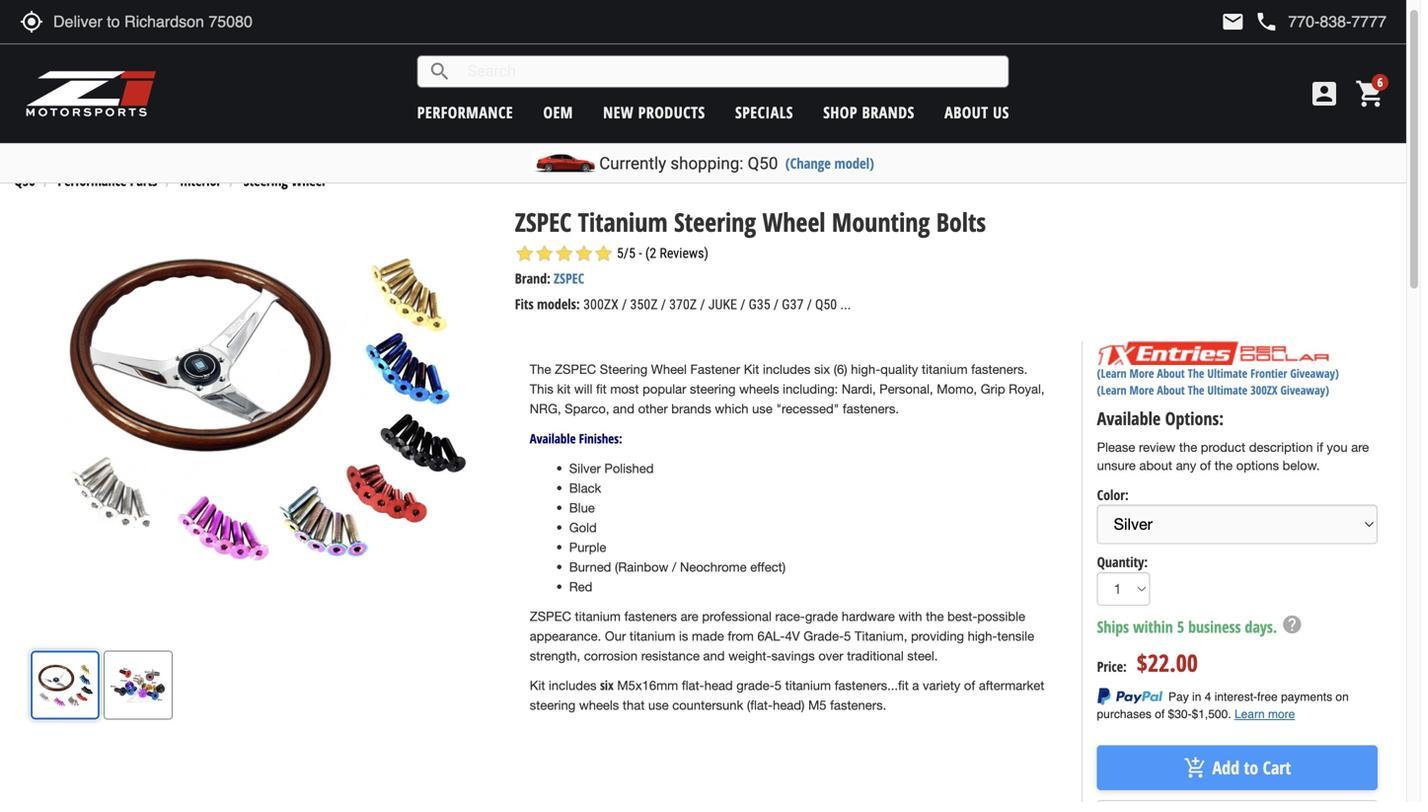 Task type: describe. For each thing, give the bounding box(es) containing it.
2 more from the top
[[1130, 382, 1155, 399]]

interior link
[[180, 171, 221, 190]]

4 star from the left
[[574, 244, 594, 264]]

phone
[[1255, 10, 1279, 34]]

new
[[603, 102, 634, 123]]

below.
[[1283, 458, 1321, 474]]

red
[[569, 580, 593, 595]]

tensile
[[998, 629, 1035, 644]]

burned
[[569, 560, 612, 575]]

possible
[[978, 609, 1026, 625]]

account_box
[[1309, 78, 1341, 110]]

wheels inside m5x16mm flat-head grade-5 titanium fasteners...fit a variety of aftermarket steering wheels that use countersunk (flat-head) m5 fasteners.
[[579, 698, 619, 714]]

(change model) link
[[786, 154, 875, 173]]

resistance
[[641, 649, 700, 664]]

5 inside m5x16mm flat-head grade-5 titanium fasteners...fit a variety of aftermarket steering wheels that use countersunk (flat-head) m5 fasteners.
[[775, 679, 782, 694]]

zspec link
[[554, 269, 585, 288]]

silver polished black blue gold purple burned (rainbow / neochrome effect) red
[[569, 461, 786, 595]]

(flat-
[[747, 698, 773, 714]]

new products
[[603, 102, 706, 123]]

model)
[[835, 154, 875, 173]]

kit inside kit includes six
[[530, 679, 545, 694]]

3 star from the left
[[555, 244, 574, 264]]

oem
[[543, 102, 573, 123]]

m5x16mm
[[617, 679, 679, 694]]

steel.
[[908, 649, 938, 664]]

$22.00
[[1137, 647, 1199, 679]]

currently shopping: q50 (change model)
[[600, 154, 875, 173]]

370z
[[670, 297, 697, 313]]

head)
[[773, 698, 805, 714]]

ships within 5 business days. help
[[1098, 614, 1304, 638]]

you
[[1327, 440, 1348, 455]]

silver
[[569, 461, 601, 477]]

any
[[1176, 458, 1197, 474]]

kit includes six
[[530, 677, 614, 695]]

fasteners
[[625, 609, 677, 625]]

shopping:
[[671, 154, 744, 173]]

and for resistance
[[704, 649, 725, 664]]

fastener
[[691, 362, 741, 377]]

2 ultimate from the top
[[1208, 382, 1248, 399]]

0 vertical spatial giveaway)
[[1291, 365, 1340, 382]]

includes inside kit includes six
[[549, 679, 597, 694]]

help
[[1282, 614, 1304, 636]]

hardware
[[842, 609, 895, 625]]

interior
[[180, 171, 221, 190]]

wheels inside the zspec steering wheel fastener kit includes six (6) high-quality titanium fasteners. this kit will fit most popular steering wheels including: nardi, personal, momo, grip royal, nrg, sparco, and other brands which use "recessed" fasteners.
[[740, 382, 780, 397]]

weight-
[[729, 649, 772, 664]]

to
[[1245, 756, 1259, 780]]

of inside (learn more about the ultimate frontier giveaway) (learn more about the ultimate 300zx giveaway) available options: please review the product description if you are unsure about any of the options below.
[[1201, 458, 1212, 474]]

countersunk
[[673, 698, 744, 714]]

0 vertical spatial steering
[[244, 171, 288, 190]]

black
[[569, 481, 602, 496]]

wheel for the
[[651, 362, 687, 377]]

shop
[[824, 102, 858, 123]]

purple
[[569, 540, 607, 556]]

variety
[[923, 679, 961, 694]]

1 vertical spatial the
[[1215, 458, 1233, 474]]

0 vertical spatial the
[[1180, 440, 1198, 455]]

business
[[1189, 617, 1242, 638]]

options
[[1237, 458, 1280, 474]]

titanium,
[[855, 629, 908, 644]]

from
[[728, 629, 754, 644]]

traditional
[[847, 649, 904, 664]]

professional
[[702, 609, 772, 625]]

are inside (learn more about the ultimate frontier giveaway) (learn more about the ultimate 300zx giveaway) available options: please review the product description if you are unsure about any of the options below.
[[1352, 440, 1370, 455]]

5 inside the "zspec titanium fasteners are professional race-grade hardware with the best-possible appearance. our titanium is made from 6al-4v grade-5 titanium, providing high-tensile strength, corrosion resistance and weight-savings over traditional steel."
[[844, 629, 851, 644]]

gold
[[569, 521, 597, 536]]

z1 motorsports logo image
[[25, 69, 157, 118]]

available inside (learn more about the ultimate frontier giveaway) (learn more about the ultimate 300zx giveaway) available options: please review the product description if you are unsure about any of the options below.
[[1098, 407, 1161, 431]]

search
[[428, 60, 452, 83]]

phone link
[[1255, 10, 1387, 34]]

(learn more about the ultimate 300zx giveaway) link
[[1098, 382, 1330, 399]]

performance parts link
[[58, 171, 157, 190]]

includes inside the zspec steering wheel fastener kit includes six (6) high-quality titanium fasteners. this kit will fit most popular steering wheels including: nardi, personal, momo, grip royal, nrg, sparco, and other brands which use "recessed" fasteners.
[[763, 362, 811, 377]]

parts
[[130, 171, 157, 190]]

aftermarket
[[979, 679, 1045, 694]]

/ left g37
[[774, 297, 779, 313]]

...
[[841, 297, 852, 313]]

use inside m5x16mm flat-head grade-5 titanium fasteners...fit a variety of aftermarket steering wheels that use countersunk (flat-head) m5 fasteners.
[[649, 698, 669, 714]]

add_shopping_cart
[[1184, 757, 1208, 780]]

/ right 350z
[[661, 297, 666, 313]]

steering wheel link
[[244, 171, 325, 190]]

the inside the "zspec titanium fasteners are professional race-grade hardware with the best-possible appearance. our titanium is made from 6al-4v grade-5 titanium, providing high-tensile strength, corrosion resistance and weight-savings over traditional steel."
[[926, 609, 944, 625]]

0 horizontal spatial available
[[530, 430, 576, 448]]

the up '(learn more about the ultimate 300zx giveaway)' link
[[1188, 365, 1205, 382]]

steering inside m5x16mm flat-head grade-5 titanium fasteners...fit a variety of aftermarket steering wheels that use countersunk (flat-head) m5 fasteners.
[[530, 698, 576, 714]]

please
[[1098, 440, 1136, 455]]

within
[[1134, 617, 1174, 638]]

if
[[1317, 440, 1324, 455]]

1 ultimate from the top
[[1208, 365, 1248, 382]]

steering for zspec
[[674, 204, 757, 239]]

nrg,
[[530, 402, 561, 417]]

/ inside the silver polished black blue gold purple burned (rainbow / neochrome effect) red
[[672, 560, 677, 575]]

oem link
[[543, 102, 573, 123]]

"recessed"
[[777, 402, 840, 417]]

2 vertical spatial about
[[1158, 382, 1185, 399]]

royal,
[[1009, 382, 1045, 397]]

strength,
[[530, 649, 581, 664]]

(rainbow
[[615, 560, 669, 575]]

performance
[[417, 102, 514, 123]]

zspec titanium fasteners are professional race-grade hardware with the best-possible appearance. our titanium is made from 6al-4v grade-5 titanium, providing high-tensile strength, corrosion resistance and weight-savings over traditional steel.
[[530, 609, 1035, 664]]

1 horizontal spatial q50
[[748, 154, 778, 173]]

m5
[[809, 698, 827, 714]]

zspec inside the "zspec titanium fasteners are professional race-grade hardware with the best-possible appearance. our titanium is made from 6al-4v grade-5 titanium, providing high-tensile strength, corrosion resistance and weight-savings over traditional steel."
[[530, 609, 572, 625]]

titanium inside m5x16mm flat-head grade-5 titanium fasteners...fit a variety of aftermarket steering wheels that use countersunk (flat-head) m5 fasteners.
[[786, 679, 831, 694]]

momo,
[[937, 382, 978, 397]]

(learn more about the ultimate frontier giveaway) link
[[1098, 365, 1340, 382]]

quantity:
[[1098, 553, 1148, 572]]

add
[[1213, 756, 1240, 780]]

zspec up models:
[[554, 269, 585, 288]]

grade-
[[804, 629, 844, 644]]

kit inside the zspec steering wheel fastener kit includes six (6) high-quality titanium fasteners. this kit will fit most popular steering wheels including: nardi, personal, momo, grip royal, nrg, sparco, and other brands which use "recessed" fasteners.
[[744, 362, 760, 377]]

q50 inside zspec titanium steering wheel mounting bolts star star star star star 5/5 - (2 reviews) brand: zspec fits models: 300zx / 350z / 370z / juke / g35 / g37 / q50 ...
[[816, 297, 837, 313]]

fasteners. inside m5x16mm flat-head grade-5 titanium fasteners...fit a variety of aftermarket steering wheels that use countersunk (flat-head) m5 fasteners.
[[830, 698, 887, 714]]

account_box link
[[1304, 78, 1346, 110]]

0 horizontal spatial q50
[[14, 171, 35, 190]]

5/5 -
[[617, 245, 642, 262]]

300zx inside (learn more about the ultimate frontier giveaway) (learn more about the ultimate 300zx giveaway) available options: please review the product description if you are unsure about any of the options below.
[[1251, 382, 1278, 399]]

brand:
[[515, 269, 551, 288]]

my_location
[[20, 10, 43, 34]]

use inside the zspec steering wheel fastener kit includes six (6) high-quality titanium fasteners. this kit will fit most popular steering wheels including: nardi, personal, momo, grip royal, nrg, sparco, and other brands which use "recessed" fasteners.
[[753, 402, 773, 417]]

new products link
[[603, 102, 706, 123]]

1 vertical spatial giveaway)
[[1281, 382, 1330, 399]]

models:
[[537, 295, 580, 314]]

savings
[[772, 649, 815, 664]]



Task type: vqa. For each thing, say whether or not it's contained in the screenshot.
V
no



Task type: locate. For each thing, give the bounding box(es) containing it.
brands inside the zspec steering wheel fastener kit includes six (6) high-quality titanium fasteners. this kit will fit most popular steering wheels including: nardi, personal, momo, grip royal, nrg, sparco, and other brands which use "recessed" fasteners.
[[672, 402, 712, 417]]

q50 left performance
[[14, 171, 35, 190]]

review
[[1139, 440, 1176, 455]]

350z
[[630, 297, 658, 313]]

q50 left (change
[[748, 154, 778, 173]]

0 vertical spatial brands
[[862, 102, 915, 123]]

1 vertical spatial six
[[600, 677, 614, 695]]

steering inside zspec titanium steering wheel mounting bolts star star star star star 5/5 - (2 reviews) brand: zspec fits models: 300zx / 350z / 370z / juke / g35 / g37 / q50 ...
[[674, 204, 757, 239]]

including:
[[783, 382, 839, 397]]

effect)
[[751, 560, 786, 575]]

1 horizontal spatial 300zx
[[1251, 382, 1278, 399]]

1 horizontal spatial includes
[[763, 362, 811, 377]]

/ left g35
[[741, 297, 746, 313]]

1 horizontal spatial available
[[1098, 407, 1161, 431]]

of inside m5x16mm flat-head grade-5 titanium fasteners...fit a variety of aftermarket steering wheels that use countersunk (flat-head) m5 fasteners.
[[965, 679, 976, 694]]

zspec up the will
[[555, 362, 597, 377]]

0 vertical spatial fasteners.
[[972, 362, 1028, 377]]

fasteners.
[[972, 362, 1028, 377], [843, 402, 899, 417], [830, 698, 887, 714]]

0 vertical spatial ultimate
[[1208, 365, 1248, 382]]

over
[[819, 649, 844, 664]]

high- up nardi,
[[851, 362, 881, 377]]

2 (learn from the top
[[1098, 382, 1127, 399]]

1 vertical spatial are
[[681, 609, 699, 625]]

nardi,
[[842, 382, 876, 397]]

1 horizontal spatial use
[[753, 402, 773, 417]]

titanium up "m5"
[[786, 679, 831, 694]]

brands right shop on the top of the page
[[862, 102, 915, 123]]

steering down kit includes six
[[530, 698, 576, 714]]

are up is
[[681, 609, 699, 625]]

giveaway) down frontier
[[1281, 382, 1330, 399]]

1 vertical spatial (learn
[[1098, 382, 1127, 399]]

of right variety
[[965, 679, 976, 694]]

the inside the zspec steering wheel fastener kit includes six (6) high-quality titanium fasteners. this kit will fit most popular steering wheels including: nardi, personal, momo, grip royal, nrg, sparco, and other brands which use "recessed" fasteners.
[[530, 362, 551, 377]]

1 vertical spatial fasteners.
[[843, 402, 899, 417]]

cart
[[1263, 756, 1292, 780]]

1 vertical spatial ultimate
[[1208, 382, 1248, 399]]

steering for the
[[600, 362, 648, 377]]

1 horizontal spatial steering
[[690, 382, 736, 397]]

/ right 370z on the top left of page
[[700, 297, 706, 313]]

which
[[715, 402, 749, 417]]

0 horizontal spatial includes
[[549, 679, 597, 694]]

0 vertical spatial 300zx
[[584, 297, 619, 313]]

providing
[[911, 629, 965, 644]]

and for sparco,
[[613, 402, 635, 417]]

available
[[1098, 407, 1161, 431], [530, 430, 576, 448]]

steering up most
[[600, 362, 648, 377]]

best-
[[948, 609, 978, 625]]

description
[[1250, 440, 1314, 455]]

5 right within
[[1178, 617, 1185, 638]]

1 more from the top
[[1130, 365, 1155, 382]]

zspec up appearance.
[[530, 609, 572, 625]]

0 vertical spatial more
[[1130, 365, 1155, 382]]

2 horizontal spatial wheel
[[763, 204, 826, 239]]

1 vertical spatial about
[[1158, 365, 1185, 382]]

1 vertical spatial 300zx
[[1251, 382, 1278, 399]]

are right you
[[1352, 440, 1370, 455]]

0 horizontal spatial and
[[613, 402, 635, 417]]

0 vertical spatial kit
[[744, 362, 760, 377]]

mail
[[1222, 10, 1245, 34]]

1 horizontal spatial wheel
[[651, 362, 687, 377]]

/ left 350z
[[622, 297, 627, 313]]

1 (learn from the top
[[1098, 365, 1127, 382]]

the down product on the bottom
[[1215, 458, 1233, 474]]

1 horizontal spatial are
[[1352, 440, 1370, 455]]

0 vertical spatial and
[[613, 402, 635, 417]]

titanium down fasteners
[[630, 629, 676, 644]]

and down made
[[704, 649, 725, 664]]

zspec
[[515, 204, 572, 239], [554, 269, 585, 288], [555, 362, 597, 377], [530, 609, 572, 625]]

1 horizontal spatial of
[[1201, 458, 1212, 474]]

polished
[[605, 461, 654, 477]]

zspec up brand:
[[515, 204, 572, 239]]

head
[[705, 679, 733, 694]]

mail link
[[1222, 10, 1245, 34]]

1 vertical spatial brands
[[672, 402, 712, 417]]

personal,
[[880, 382, 934, 397]]

shopping_cart
[[1356, 78, 1387, 110]]

1 horizontal spatial wheels
[[740, 382, 780, 397]]

juke
[[709, 297, 738, 313]]

steering down the shopping:
[[674, 204, 757, 239]]

(change
[[786, 154, 831, 173]]

includes up including:
[[763, 362, 811, 377]]

available down nrg,
[[530, 430, 576, 448]]

1 vertical spatial wheels
[[579, 698, 619, 714]]

performance parts
[[58, 171, 157, 190]]

q50 link
[[14, 171, 35, 190]]

use right which
[[753, 402, 773, 417]]

mail phone
[[1222, 10, 1279, 34]]

wheels up which
[[740, 382, 780, 397]]

fasteners. down nardi,
[[843, 402, 899, 417]]

shopping_cart link
[[1351, 78, 1387, 110]]

finishes:
[[579, 430, 623, 448]]

0 horizontal spatial brands
[[672, 402, 712, 417]]

about left us
[[945, 102, 989, 123]]

more up '(learn more about the ultimate 300zx giveaway)' link
[[1130, 365, 1155, 382]]

/ right (rainbow
[[672, 560, 677, 575]]

5 down hardware
[[844, 629, 851, 644]]

1 vertical spatial more
[[1130, 382, 1155, 399]]

1 vertical spatial wheel
[[763, 204, 826, 239]]

0 horizontal spatial wheel
[[291, 171, 325, 190]]

the up any
[[1180, 440, 1198, 455]]

quality
[[881, 362, 919, 377]]

six inside the zspec steering wheel fastener kit includes six (6) high-quality titanium fasteners. this kit will fit most popular steering wheels including: nardi, personal, momo, grip royal, nrg, sparco, and other brands which use "recessed" fasteners.
[[815, 362, 830, 377]]

will
[[574, 382, 593, 397]]

1 horizontal spatial 5
[[844, 629, 851, 644]]

brands down the 'popular'
[[672, 402, 712, 417]]

steering inside the zspec steering wheel fastener kit includes six (6) high-quality titanium fasteners. this kit will fit most popular steering wheels including: nardi, personal, momo, grip royal, nrg, sparco, and other brands which use "recessed" fasteners.
[[600, 362, 648, 377]]

titanium up our
[[575, 609, 621, 625]]

titanium
[[922, 362, 968, 377], [575, 609, 621, 625], [630, 629, 676, 644], [786, 679, 831, 694]]

1 horizontal spatial and
[[704, 649, 725, 664]]

sparco,
[[565, 402, 610, 417]]

0 horizontal spatial 300zx
[[584, 297, 619, 313]]

six left (6)
[[815, 362, 830, 377]]

1 vertical spatial steering
[[530, 698, 576, 714]]

0 vertical spatial high-
[[851, 362, 881, 377]]

titanium
[[578, 204, 668, 239]]

zspec inside the zspec steering wheel fastener kit includes six (6) high-quality titanium fasteners. this kit will fit most popular steering wheels including: nardi, personal, momo, grip royal, nrg, sparco, and other brands which use "recessed" fasteners.
[[555, 362, 597, 377]]

made
[[692, 629, 725, 644]]

0 horizontal spatial high-
[[851, 362, 881, 377]]

1 horizontal spatial brands
[[862, 102, 915, 123]]

4v
[[785, 629, 800, 644]]

300zx down frontier
[[1251, 382, 1278, 399]]

use down the 'm5x16mm'
[[649, 698, 669, 714]]

1 horizontal spatial kit
[[744, 362, 760, 377]]

kit right fastener
[[744, 362, 760, 377]]

2 horizontal spatial q50
[[816, 297, 837, 313]]

steering down fastener
[[690, 382, 736, 397]]

price:
[[1098, 657, 1127, 676]]

and inside the zspec steering wheel fastener kit includes six (6) high-quality titanium fasteners. this kit will fit most popular steering wheels including: nardi, personal, momo, grip royal, nrg, sparco, and other brands which use "recessed" fasteners.
[[613, 402, 635, 417]]

2 vertical spatial the
[[926, 609, 944, 625]]

2 star from the left
[[535, 244, 555, 264]]

grade-
[[737, 679, 775, 694]]

of
[[1201, 458, 1212, 474], [965, 679, 976, 694]]

includes
[[763, 362, 811, 377], [549, 679, 597, 694]]

1 vertical spatial kit
[[530, 679, 545, 694]]

high- down possible
[[968, 629, 998, 644]]

g35
[[749, 297, 771, 313]]

5 star from the left
[[594, 244, 614, 264]]

most
[[611, 382, 639, 397]]

and
[[613, 402, 635, 417], [704, 649, 725, 664]]

wheel for zspec
[[763, 204, 826, 239]]

0 vertical spatial steering
[[690, 382, 736, 397]]

0 vertical spatial about
[[945, 102, 989, 123]]

fasteners. up grip
[[972, 362, 1028, 377]]

includes down strength,
[[549, 679, 597, 694]]

0 horizontal spatial the
[[926, 609, 944, 625]]

1 horizontal spatial steering
[[600, 362, 648, 377]]

giveaway) right frontier
[[1291, 365, 1340, 382]]

add_shopping_cart add to cart
[[1184, 756, 1292, 780]]

0 horizontal spatial use
[[649, 698, 669, 714]]

this
[[530, 382, 554, 397]]

the
[[530, 362, 551, 377], [1188, 365, 1205, 382], [1188, 382, 1205, 399]]

m5x16mm flat-head grade-5 titanium fasteners...fit a variety of aftermarket steering wheels that use countersunk (flat-head) m5 fasteners.
[[530, 679, 1045, 714]]

available finishes:
[[530, 430, 623, 448]]

/ right g37
[[807, 297, 812, 313]]

product
[[1201, 440, 1246, 455]]

are inside the "zspec titanium fasteners are professional race-grade hardware with the best-possible appearance. our titanium is made from 6al-4v grade-5 titanium, providing high-tensile strength, corrosion resistance and weight-savings over traditional steel."
[[681, 609, 699, 625]]

ultimate up '(learn more about the ultimate 300zx giveaway)' link
[[1208, 365, 1248, 382]]

high- inside the zspec steering wheel fastener kit includes six (6) high-quality titanium fasteners. this kit will fit most popular steering wheels including: nardi, personal, momo, grip royal, nrg, sparco, and other brands which use "recessed" fasteners.
[[851, 362, 881, 377]]

more up the review
[[1130, 382, 1155, 399]]

fasteners...fit
[[835, 679, 909, 694]]

0 horizontal spatial are
[[681, 609, 699, 625]]

kit down strength,
[[530, 679, 545, 694]]

wheel inside the zspec steering wheel fastener kit includes six (6) high-quality titanium fasteners. this kit will fit most popular steering wheels including: nardi, personal, momo, grip royal, nrg, sparco, and other brands which use "recessed" fasteners.
[[651, 362, 687, 377]]

shop brands
[[824, 102, 915, 123]]

kit
[[557, 382, 571, 397]]

1 vertical spatial use
[[649, 698, 669, 714]]

the up providing
[[926, 609, 944, 625]]

Search search field
[[452, 56, 1009, 87]]

steering inside the zspec steering wheel fastener kit includes six (6) high-quality titanium fasteners. this kit will fit most popular steering wheels including: nardi, personal, momo, grip royal, nrg, sparco, and other brands which use "recessed" fasteners.
[[690, 382, 736, 397]]

about us
[[945, 102, 1010, 123]]

2 horizontal spatial 5
[[1178, 617, 1185, 638]]

q50 left ...
[[816, 297, 837, 313]]

2 vertical spatial fasteners.
[[830, 698, 887, 714]]

the down (learn more about the ultimate frontier giveaway) link
[[1188, 382, 1205, 399]]

steering right interior link
[[244, 171, 288, 190]]

wheels down kit includes six
[[579, 698, 619, 714]]

specials
[[736, 102, 794, 123]]

0 horizontal spatial wheels
[[579, 698, 619, 714]]

with
[[899, 609, 923, 625]]

giveaway)
[[1291, 365, 1340, 382], [1281, 382, 1330, 399]]

six down corrosion
[[600, 677, 614, 695]]

1 vertical spatial high-
[[968, 629, 998, 644]]

and inside the "zspec titanium fasteners are professional race-grade hardware with the best-possible appearance. our titanium is made from 6al-4v grade-5 titanium, providing high-tensile strength, corrosion resistance and weight-savings over traditional steel."
[[704, 649, 725, 664]]

0 vertical spatial use
[[753, 402, 773, 417]]

the up this
[[530, 362, 551, 377]]

high- inside the "zspec titanium fasteners are professional race-grade hardware with the best-possible appearance. our titanium is made from 6al-4v grade-5 titanium, providing high-tensile strength, corrosion resistance and weight-savings over traditional steel."
[[968, 629, 998, 644]]

1 vertical spatial of
[[965, 679, 976, 694]]

0 horizontal spatial steering
[[530, 698, 576, 714]]

the
[[1180, 440, 1198, 455], [1215, 458, 1233, 474], [926, 609, 944, 625]]

wheel inside zspec titanium steering wheel mounting bolts star star star star star 5/5 - (2 reviews) brand: zspec fits models: 300zx / 350z / 370z / juke / g35 / g37 / q50 ...
[[763, 204, 826, 239]]

1 star from the left
[[515, 244, 535, 264]]

(learn
[[1098, 365, 1127, 382], [1098, 382, 1127, 399]]

blue
[[569, 501, 595, 516]]

2 vertical spatial steering
[[600, 362, 648, 377]]

(learn more about the ultimate frontier giveaway) (learn more about the ultimate 300zx giveaway) available options: please review the product description if you are unsure about any of the options below.
[[1098, 365, 1370, 474]]

0 horizontal spatial steering
[[244, 171, 288, 190]]

2 horizontal spatial the
[[1215, 458, 1233, 474]]

is
[[679, 629, 689, 644]]

0 vertical spatial wheels
[[740, 382, 780, 397]]

steering
[[690, 382, 736, 397], [530, 698, 576, 714]]

5 inside ships within 5 business days. help
[[1178, 617, 1185, 638]]

0 horizontal spatial 5
[[775, 679, 782, 694]]

0 vertical spatial includes
[[763, 362, 811, 377]]

available up please at the right of the page
[[1098, 407, 1161, 431]]

1 vertical spatial and
[[704, 649, 725, 664]]

0 vertical spatial are
[[1352, 440, 1370, 455]]

1 vertical spatial steering
[[674, 204, 757, 239]]

steering
[[244, 171, 288, 190], [674, 204, 757, 239], [600, 362, 648, 377]]

that
[[623, 698, 645, 714]]

2 vertical spatial wheel
[[651, 362, 687, 377]]

0 vertical spatial of
[[1201, 458, 1212, 474]]

titanium up momo, at the right top of the page
[[922, 362, 968, 377]]

performance
[[58, 171, 127, 190]]

of right any
[[1201, 458, 1212, 474]]

brands
[[862, 102, 915, 123], [672, 402, 712, 417]]

appearance.
[[530, 629, 602, 644]]

5 up head)
[[775, 679, 782, 694]]

0 horizontal spatial kit
[[530, 679, 545, 694]]

zspec titanium steering wheel mounting bolts star star star star star 5/5 - (2 reviews) brand: zspec fits models: 300zx / 350z / 370z / juke / g35 / g37 / q50 ...
[[515, 204, 986, 314]]

fasteners. down fasteners...fit
[[830, 698, 887, 714]]

0 vertical spatial wheel
[[291, 171, 325, 190]]

bolts
[[937, 204, 986, 239]]

0 horizontal spatial of
[[965, 679, 976, 694]]

0 vertical spatial six
[[815, 362, 830, 377]]

1 vertical spatial includes
[[549, 679, 597, 694]]

1 horizontal spatial six
[[815, 362, 830, 377]]

1 horizontal spatial high-
[[968, 629, 998, 644]]

titanium inside the zspec steering wheel fastener kit includes six (6) high-quality titanium fasteners. this kit will fit most popular steering wheels including: nardi, personal, momo, grip royal, nrg, sparco, and other brands which use "recessed" fasteners.
[[922, 362, 968, 377]]

300zx down 'zspec' 'link'
[[584, 297, 619, 313]]

1 horizontal spatial the
[[1180, 440, 1198, 455]]

0 vertical spatial (learn
[[1098, 365, 1127, 382]]

and down most
[[613, 402, 635, 417]]

products
[[638, 102, 706, 123]]

2 horizontal spatial steering
[[674, 204, 757, 239]]

ultimate down (learn more about the ultimate frontier giveaway) link
[[1208, 382, 1248, 399]]

other
[[638, 402, 668, 417]]

about up '(learn more about the ultimate 300zx giveaway)' link
[[1158, 365, 1185, 382]]

wheel
[[291, 171, 325, 190], [763, 204, 826, 239], [651, 362, 687, 377]]

0 horizontal spatial six
[[600, 677, 614, 695]]

use
[[753, 402, 773, 417], [649, 698, 669, 714]]

about up options:
[[1158, 382, 1185, 399]]

300zx inside zspec titanium steering wheel mounting bolts star star star star star 5/5 - (2 reviews) brand: zspec fits models: 300zx / 350z / 370z / juke / g35 / g37 / q50 ...
[[584, 297, 619, 313]]



